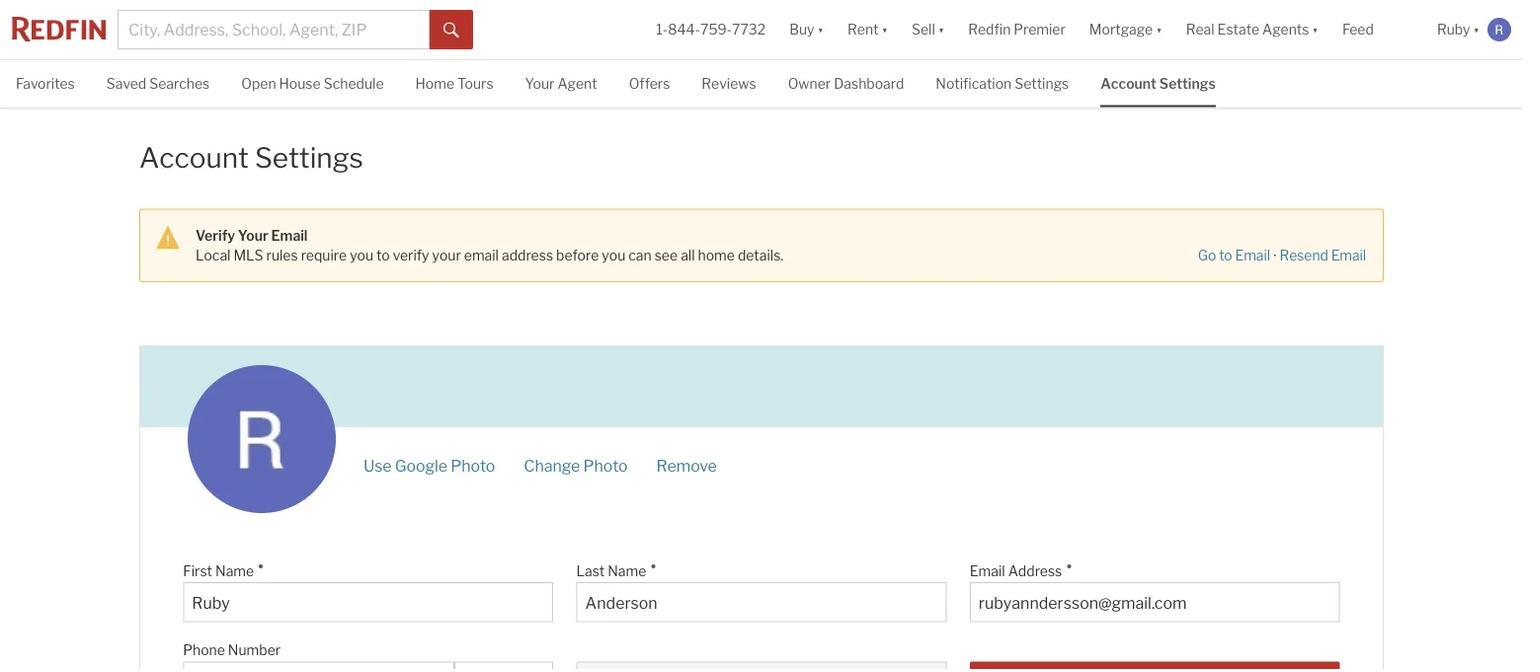 Task type: describe. For each thing, give the bounding box(es) containing it.
2 you from the left
[[602, 247, 626, 264]]

verify
[[196, 227, 235, 244]]

sell ▾ button
[[912, 0, 945, 59]]

reviews
[[702, 76, 756, 92]]

number
[[228, 643, 281, 659]]

schedule
[[324, 76, 384, 92]]

rent ▾
[[848, 21, 888, 38]]

1 to from the left
[[376, 247, 390, 264]]

Last Name text field
[[585, 594, 938, 613]]

house
[[279, 76, 321, 92]]

use google photo
[[364, 457, 495, 476]]

▾ for sell ▾
[[938, 21, 945, 38]]

remove button
[[656, 457, 718, 476]]

1 photo from the left
[[451, 457, 495, 476]]

saved
[[106, 76, 146, 92]]

mls
[[234, 247, 263, 264]]

change
[[524, 457, 580, 476]]

feed button
[[1331, 0, 1426, 59]]

owner
[[788, 76, 831, 92]]

Email Address email field
[[979, 594, 1332, 613]]

tours
[[457, 76, 494, 92]]

▾ for buy ▾
[[818, 21, 824, 38]]

saved searches
[[106, 76, 210, 92]]

local mls rules require you to verify your email address before you can see all home details.
[[196, 247, 784, 264]]

last name
[[577, 563, 647, 580]]

City, Address, School, Agent, ZIP search field
[[118, 10, 430, 49]]

real estate agents ▾ link
[[1186, 0, 1319, 59]]

2 photo from the left
[[584, 457, 628, 476]]

agent
[[558, 76, 597, 92]]

home tours
[[415, 76, 494, 92]]

your inside section
[[238, 227, 268, 244]]

to inside go to email ‧ resend email
[[1219, 247, 1233, 264]]

rent
[[848, 21, 879, 38]]

your agent link
[[525, 60, 597, 105]]

account settings link
[[1101, 60, 1216, 105]]

home
[[698, 247, 735, 264]]

0 vertical spatial your
[[525, 76, 555, 92]]

change photo
[[524, 457, 628, 476]]

require
[[301, 247, 347, 264]]

phone number element
[[183, 633, 445, 662]]

844-
[[668, 21, 701, 38]]

estate
[[1218, 21, 1260, 38]]

sell ▾
[[912, 21, 945, 38]]

favorites
[[16, 76, 75, 92]]

redfin premier
[[968, 21, 1066, 38]]

owner dashboard link
[[788, 60, 904, 105]]

details.
[[738, 247, 784, 264]]

5 ▾ from the left
[[1313, 21, 1319, 38]]

section containing verify your email
[[139, 209, 1384, 282]]

verify
[[393, 247, 429, 264]]

local
[[196, 247, 231, 264]]

agents
[[1263, 21, 1310, 38]]

email left ‧
[[1236, 247, 1270, 264]]

open
[[241, 76, 276, 92]]

0 horizontal spatial settings
[[255, 141, 364, 175]]

your
[[432, 247, 461, 264]]

email
[[464, 247, 499, 264]]

sell ▾ button
[[900, 0, 957, 59]]

resend email button
[[1279, 247, 1367, 266]]

email inside email address. required field. element
[[970, 563, 1005, 580]]

▾ for ruby ▾
[[1474, 21, 1480, 38]]

‧
[[1273, 247, 1278, 264]]

verify your email
[[196, 227, 308, 244]]

0 horizontal spatial account settings
[[139, 141, 364, 175]]

0 vertical spatial account settings
[[1101, 76, 1216, 92]]

phone number
[[183, 643, 281, 659]]

first name. required field. element
[[183, 553, 544, 583]]

name for last name
[[608, 563, 647, 580]]

open house schedule link
[[241, 60, 384, 105]]

use google photo button
[[363, 457, 496, 476]]

rules
[[266, 247, 298, 264]]

all
[[681, 247, 695, 264]]

sell
[[912, 21, 935, 38]]

email address
[[970, 563, 1062, 580]]

redfin premier button
[[957, 0, 1078, 59]]

saved searches link
[[106, 60, 210, 105]]

real estate agents ▾
[[1186, 21, 1319, 38]]

last
[[577, 563, 605, 580]]



Task type: vqa. For each thing, say whether or not it's contained in the screenshot.
a in the Redfin agents have the expertise to sell your home for top dollar, and you'll pay a low 1% listing fee when you buy and sell with us.
no



Task type: locate. For each thing, give the bounding box(es) containing it.
2 name from the left
[[608, 563, 647, 580]]

▾ right buy
[[818, 21, 824, 38]]

first
[[183, 563, 212, 580]]

name right first in the left bottom of the page
[[215, 563, 254, 580]]

mortgage ▾ button
[[1090, 0, 1163, 59]]

see
[[655, 247, 678, 264]]

settings down open house schedule at the left
[[255, 141, 364, 175]]

notification settings
[[936, 76, 1069, 92]]

to left the verify
[[376, 247, 390, 264]]

owner dashboard
[[788, 76, 904, 92]]

notification
[[936, 76, 1012, 92]]

premier
[[1014, 21, 1066, 38]]

▾ right the mortgage
[[1156, 21, 1163, 38]]

settings
[[1015, 76, 1069, 92], [1160, 76, 1216, 92], [255, 141, 364, 175]]

settings for notification settings link
[[1015, 76, 1069, 92]]

section
[[139, 209, 1384, 282]]

account settings down open
[[139, 141, 364, 175]]

buy ▾
[[790, 21, 824, 38]]

photo right google
[[451, 457, 495, 476]]

▾ right sell
[[938, 21, 945, 38]]

before
[[556, 247, 599, 264]]

account down the searches
[[139, 141, 249, 175]]

email left address
[[970, 563, 1005, 580]]

list box
[[455, 662, 553, 670]]

you left can on the top of page
[[602, 247, 626, 264]]

offers link
[[629, 60, 670, 105]]

buy
[[790, 21, 815, 38]]

home tours link
[[415, 60, 494, 105]]

name for first name
[[215, 563, 254, 580]]

address
[[1008, 563, 1062, 580]]

2 horizontal spatial settings
[[1160, 76, 1216, 92]]

use
[[364, 457, 392, 476]]

1-
[[656, 21, 668, 38]]

1 vertical spatial account
[[139, 141, 249, 175]]

phone
[[183, 643, 225, 659]]

home
[[415, 76, 455, 92]]

open house schedule
[[241, 76, 384, 92]]

google
[[395, 457, 448, 476]]

your left agent
[[525, 76, 555, 92]]

email right resend on the top of the page
[[1332, 247, 1366, 264]]

real estate agents ▾ button
[[1174, 0, 1331, 59]]

▾ right agents
[[1313, 21, 1319, 38]]

▾ for mortgage ▾
[[1156, 21, 1163, 38]]

reviews link
[[702, 60, 756, 105]]

offers
[[629, 76, 670, 92]]

0 horizontal spatial photo
[[451, 457, 495, 476]]

submit search image
[[444, 22, 459, 38]]

buy ▾ button
[[778, 0, 836, 59]]

email address. required field. element
[[970, 553, 1331, 583]]

notification settings link
[[936, 60, 1069, 105]]

0 horizontal spatial your
[[238, 227, 268, 244]]

0 horizontal spatial to
[[376, 247, 390, 264]]

buy ▾ button
[[790, 0, 824, 59]]

searches
[[149, 76, 210, 92]]

go to email button
[[1197, 247, 1271, 266]]

1 horizontal spatial your
[[525, 76, 555, 92]]

▾ right rent
[[882, 21, 888, 38]]

1-844-759-7732 link
[[656, 21, 766, 38]]

0 horizontal spatial account
[[139, 141, 249, 175]]

email
[[271, 227, 308, 244], [1236, 247, 1270, 264], [1332, 247, 1366, 264], [970, 563, 1005, 580]]

1 horizontal spatial you
[[602, 247, 626, 264]]

1 ▾ from the left
[[818, 21, 824, 38]]

your up mls
[[238, 227, 268, 244]]

email up rules at left top
[[271, 227, 308, 244]]

remove
[[657, 457, 717, 476]]

dashboard
[[834, 76, 904, 92]]

last name. required field. element
[[577, 553, 937, 583]]

1 horizontal spatial name
[[608, 563, 647, 580]]

settings down real
[[1160, 76, 1216, 92]]

0 horizontal spatial name
[[215, 563, 254, 580]]

▾ for rent ▾
[[882, 21, 888, 38]]

1 horizontal spatial to
[[1219, 247, 1233, 264]]

name
[[215, 563, 254, 580], [608, 563, 647, 580]]

rent ▾ button
[[848, 0, 888, 59]]

can
[[629, 247, 652, 264]]

mortgage ▾ button
[[1078, 0, 1174, 59]]

ruby ▾
[[1437, 21, 1480, 38]]

go to email ‧ resend email
[[1198, 247, 1366, 264]]

1 vertical spatial your
[[238, 227, 268, 244]]

1 name from the left
[[215, 563, 254, 580]]

First Name text field
[[192, 594, 545, 613]]

2 ▾ from the left
[[882, 21, 888, 38]]

▾ right ruby
[[1474, 21, 1480, 38]]

to right the go
[[1219, 247, 1233, 264]]

1 horizontal spatial account settings
[[1101, 76, 1216, 92]]

account settings down mortgage ▾ button
[[1101, 76, 1216, 92]]

photo right change
[[584, 457, 628, 476]]

you right require
[[350, 247, 374, 264]]

real
[[1186, 21, 1215, 38]]

0 vertical spatial account
[[1101, 76, 1157, 92]]

6 ▾ from the left
[[1474, 21, 1480, 38]]

redfin
[[968, 21, 1011, 38]]

settings down premier
[[1015, 76, 1069, 92]]

feed
[[1343, 21, 1374, 38]]

1 horizontal spatial settings
[[1015, 76, 1069, 92]]

to
[[376, 247, 390, 264], [1219, 247, 1233, 264]]

go
[[1198, 247, 1217, 264]]

resend
[[1280, 247, 1329, 264]]

mortgage ▾
[[1090, 21, 1163, 38]]

settings for "account settings" link
[[1160, 76, 1216, 92]]

▾
[[818, 21, 824, 38], [882, 21, 888, 38], [938, 21, 945, 38], [1156, 21, 1163, 38], [1313, 21, 1319, 38], [1474, 21, 1480, 38]]

ruby
[[1437, 21, 1471, 38]]

favorites link
[[16, 60, 75, 105]]

your
[[525, 76, 555, 92], [238, 227, 268, 244]]

account settings
[[1101, 76, 1216, 92], [139, 141, 364, 175]]

4 ▾ from the left
[[1156, 21, 1163, 38]]

1 horizontal spatial account
[[1101, 76, 1157, 92]]

1 vertical spatial account settings
[[139, 141, 364, 175]]

address
[[502, 247, 553, 264]]

rent ▾ button
[[836, 0, 900, 59]]

0 horizontal spatial you
[[350, 247, 374, 264]]

name right last
[[608, 563, 647, 580]]

7732
[[732, 21, 766, 38]]

first name
[[183, 563, 254, 580]]

1 you from the left
[[350, 247, 374, 264]]

mortgage
[[1090, 21, 1153, 38]]

759-
[[701, 21, 732, 38]]

2 to from the left
[[1219, 247, 1233, 264]]

3 ▾ from the left
[[938, 21, 945, 38]]

1-844-759-7732
[[656, 21, 766, 38]]

user photo image
[[1488, 18, 1512, 41]]

account down mortgage ▾ button
[[1101, 76, 1157, 92]]

change photo button
[[523, 457, 629, 476]]

1 horizontal spatial photo
[[584, 457, 628, 476]]



